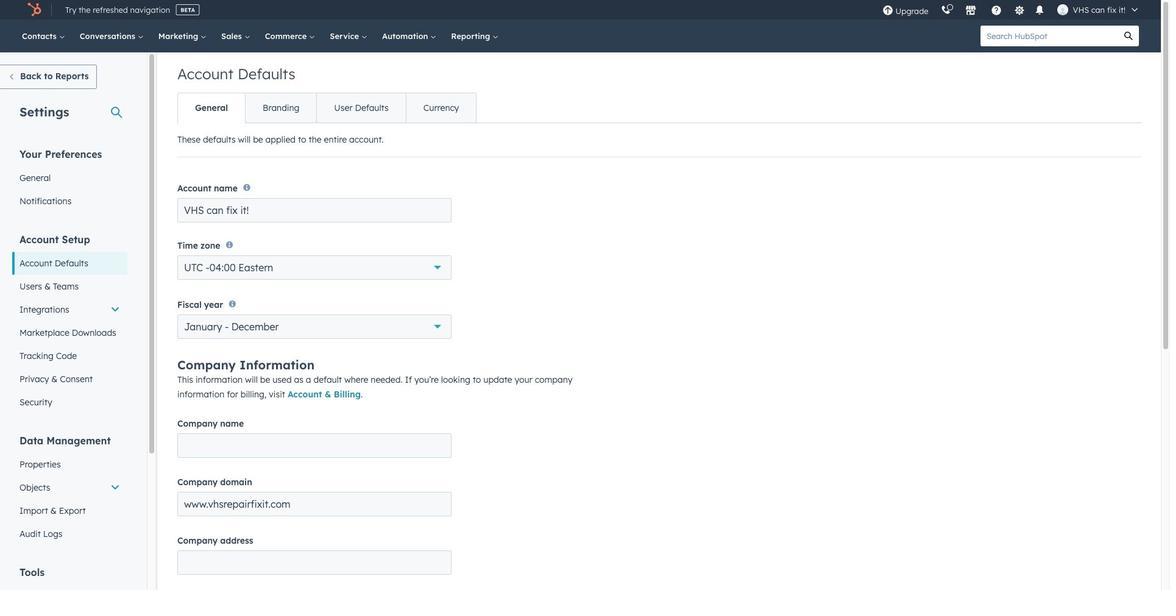Task type: locate. For each thing, give the bounding box(es) containing it.
data management element
[[12, 434, 127, 546]]

menu
[[876, 0, 1147, 20]]

navigation
[[177, 93, 477, 123]]

None text field
[[177, 198, 452, 223], [177, 433, 452, 458], [177, 492, 452, 516], [177, 550, 452, 575], [177, 198, 452, 223], [177, 433, 452, 458], [177, 492, 452, 516], [177, 550, 452, 575]]

account setup element
[[12, 233, 127, 414]]



Task type: describe. For each thing, give the bounding box(es) containing it.
Search HubSpot search field
[[981, 26, 1119, 46]]

jer mill image
[[1057, 4, 1068, 15]]

your preferences element
[[12, 148, 127, 213]]

marketplaces image
[[965, 5, 976, 16]]



Task type: vqa. For each thing, say whether or not it's contained in the screenshot.
the Cancel
no



